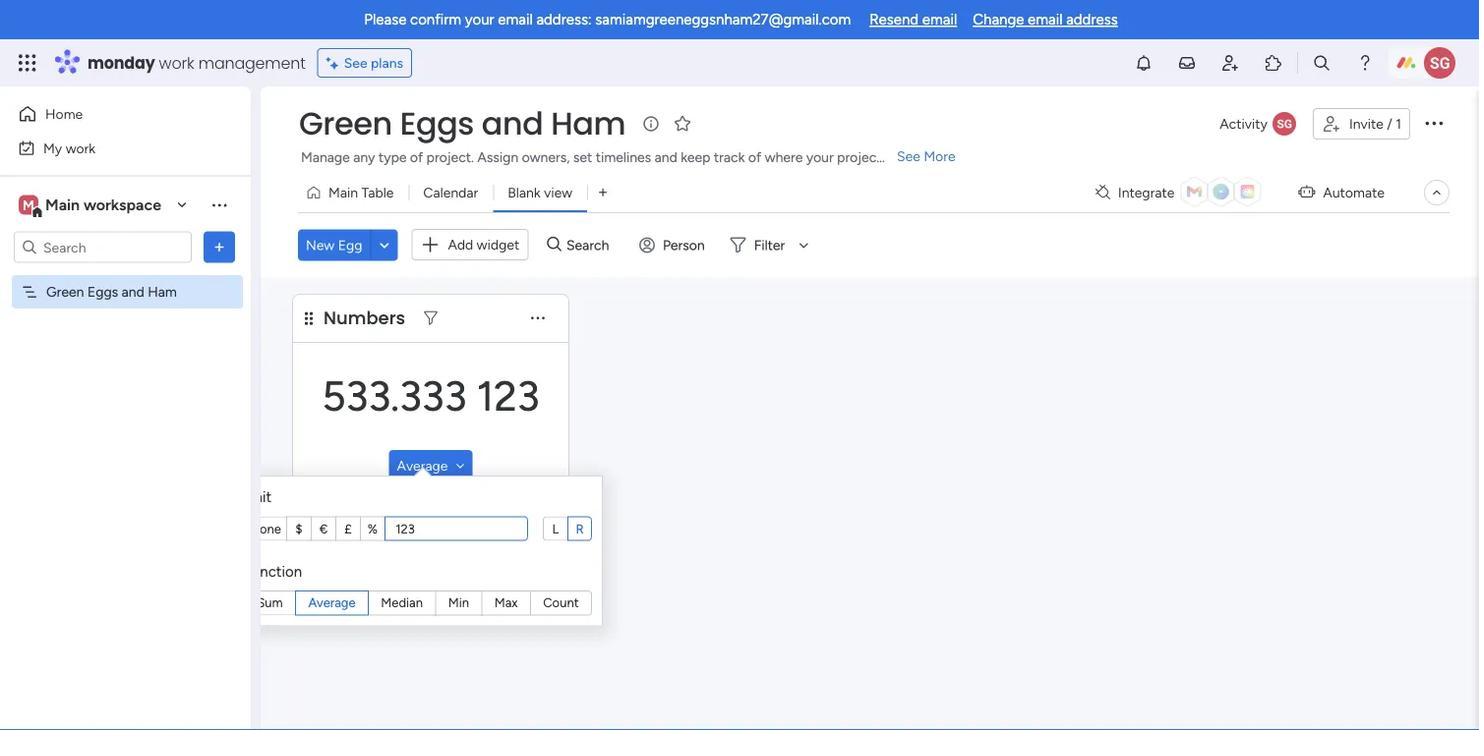 Task type: locate. For each thing, give the bounding box(es) containing it.
work right my
[[66, 140, 96, 156]]

2 email from the left
[[922, 11, 957, 29]]

1 vertical spatial green
[[46, 284, 84, 300]]

green down search in workspace field
[[46, 284, 84, 300]]

1 horizontal spatial email
[[922, 11, 957, 29]]

see left the more
[[897, 148, 921, 165]]

filter button
[[723, 229, 816, 261]]

and
[[482, 102, 543, 146], [655, 149, 678, 166], [122, 284, 144, 300]]

of
[[410, 149, 423, 166], [748, 149, 761, 166]]

see inside button
[[344, 55, 368, 71]]

1 of from the left
[[410, 149, 423, 166]]

0 horizontal spatial main
[[45, 196, 80, 214]]

1 vertical spatial and
[[655, 149, 678, 166]]

activity button
[[1212, 108, 1305, 140]]

change email address link
[[973, 11, 1118, 29]]

0 horizontal spatial green
[[46, 284, 84, 300]]

activity
[[1220, 116, 1268, 132]]

confirm
[[410, 11, 461, 29]]

email
[[498, 11, 533, 29], [922, 11, 957, 29], [1028, 11, 1063, 29]]

email left address:
[[498, 11, 533, 29]]

email right resend
[[922, 11, 957, 29]]

timelines
[[596, 149, 651, 166]]

monday
[[88, 52, 155, 74]]

automate
[[1323, 184, 1385, 201]]

see left the plans
[[344, 55, 368, 71]]

main inside main table button
[[329, 184, 358, 201]]

average left angle down icon
[[397, 457, 448, 474]]

0 horizontal spatial work
[[66, 140, 96, 156]]

your right the 'confirm'
[[465, 11, 494, 29]]

your
[[465, 11, 494, 29], [806, 149, 834, 166]]

1 horizontal spatial main
[[329, 184, 358, 201]]

see plans button
[[317, 48, 412, 78]]

add
[[448, 237, 473, 253]]

3 email from the left
[[1028, 11, 1063, 29]]

work inside my work button
[[66, 140, 96, 156]]

0 horizontal spatial average
[[308, 595, 356, 611]]

green eggs and ham
[[299, 102, 626, 146], [46, 284, 177, 300]]

1
[[1396, 116, 1402, 132]]

apps image
[[1264, 53, 1284, 73]]

1 vertical spatial see
[[897, 148, 921, 165]]

add widget
[[448, 237, 520, 253]]

new
[[306, 237, 335, 254]]

ham up set
[[551, 102, 626, 146]]

track
[[714, 149, 745, 166]]

%
[[368, 521, 378, 536]]

€
[[319, 521, 328, 536]]

2 horizontal spatial and
[[655, 149, 678, 166]]

new egg button
[[298, 229, 370, 261]]

eggs up project.
[[400, 102, 474, 146]]

and up 'assign' on the top left
[[482, 102, 543, 146]]

notifications image
[[1134, 53, 1154, 73]]

1 horizontal spatial of
[[748, 149, 761, 166]]

function
[[244, 563, 302, 580]]

workspace options image
[[210, 195, 229, 215]]

1 vertical spatial work
[[66, 140, 96, 156]]

green up any at the top left of the page
[[299, 102, 392, 146]]

email right change
[[1028, 11, 1063, 29]]

of right track
[[748, 149, 761, 166]]

manage any type of project. assign owners, set timelines and keep track of where your project stands.
[[301, 149, 929, 166]]

ham down search in workspace field
[[148, 284, 177, 300]]

v2 funnel image
[[424, 311, 437, 325]]

average
[[397, 457, 448, 474], [308, 595, 356, 611]]

options image
[[210, 238, 229, 257]]

green
[[299, 102, 392, 146], [46, 284, 84, 300]]

0 vertical spatial and
[[482, 102, 543, 146]]

v2 search image
[[547, 234, 562, 256]]

and inside list box
[[122, 284, 144, 300]]

2 vertical spatial and
[[122, 284, 144, 300]]

0 horizontal spatial see
[[344, 55, 368, 71]]

egg
[[338, 237, 362, 254]]

main inside 'workspace selection' element
[[45, 196, 80, 214]]

workspace
[[84, 196, 161, 214]]

2 horizontal spatial email
[[1028, 11, 1063, 29]]

person
[[663, 237, 705, 254]]

2 of from the left
[[748, 149, 761, 166]]

sam green image
[[1424, 47, 1456, 79]]

/
[[1387, 116, 1393, 132]]

please confirm your email address: samiamgreeneggsnham27@gmail.com
[[364, 11, 851, 29]]

add to favorites image
[[673, 114, 693, 133]]

dapulse integrations image
[[1096, 185, 1110, 200]]

1 horizontal spatial green eggs and ham
[[299, 102, 626, 146]]

add widget button
[[412, 229, 528, 261]]

management
[[198, 52, 306, 74]]

calendar button
[[409, 177, 493, 209]]

blank
[[508, 184, 541, 201]]

0 vertical spatial eggs
[[400, 102, 474, 146]]

green eggs and ham down search in workspace field
[[46, 284, 177, 300]]

1 vertical spatial green eggs and ham
[[46, 284, 177, 300]]

my work button
[[12, 132, 211, 164]]

max
[[494, 595, 518, 611]]

0 horizontal spatial eggs
[[87, 284, 118, 300]]

main
[[329, 184, 358, 201], [45, 196, 80, 214]]

0 vertical spatial your
[[465, 11, 494, 29]]

help image
[[1355, 53, 1375, 73]]

and left keep
[[655, 149, 678, 166]]

1 vertical spatial ham
[[148, 284, 177, 300]]

assign
[[477, 149, 519, 166]]

of right type
[[410, 149, 423, 166]]

eggs down search in workspace field
[[87, 284, 118, 300]]

533.333 123 main content
[[233, 278, 1479, 731]]

dapulse drag handle 3 image
[[305, 311, 313, 325]]

0 vertical spatial average
[[397, 457, 448, 474]]

my work
[[43, 140, 96, 156]]

1 email from the left
[[498, 11, 533, 29]]

1 vertical spatial average
[[308, 595, 356, 611]]

£
[[344, 521, 352, 536]]

m
[[23, 197, 34, 213]]

none
[[250, 521, 281, 537]]

and down search in workspace field
[[122, 284, 144, 300]]

view
[[544, 184, 573, 201]]

green eggs and ham up project.
[[299, 102, 626, 146]]

1 vertical spatial eggs
[[87, 284, 118, 300]]

1 horizontal spatial ham
[[551, 102, 626, 146]]

see more link
[[895, 147, 958, 166]]

green inside list box
[[46, 284, 84, 300]]

l
[[552, 521, 559, 536]]

1 horizontal spatial work
[[159, 52, 194, 74]]

1 horizontal spatial your
[[806, 149, 834, 166]]

0 vertical spatial work
[[159, 52, 194, 74]]

533.333
[[322, 371, 467, 421]]

monday work management
[[88, 52, 306, 74]]

work right monday
[[159, 52, 194, 74]]

0 horizontal spatial and
[[122, 284, 144, 300]]

home button
[[12, 98, 211, 130]]

1 horizontal spatial eggs
[[400, 102, 474, 146]]

select product image
[[18, 53, 37, 73]]

0 horizontal spatial green eggs and ham
[[46, 284, 177, 300]]

see
[[344, 55, 368, 71], [897, 148, 921, 165]]

0 horizontal spatial of
[[410, 149, 423, 166]]

main left table
[[329, 184, 358, 201]]

your right where
[[806, 149, 834, 166]]

see for see plans
[[344, 55, 368, 71]]

work for monday
[[159, 52, 194, 74]]

sum
[[257, 595, 283, 611]]

1 horizontal spatial and
[[482, 102, 543, 146]]

green eggs and ham list box
[[0, 271, 251, 574]]

main table
[[329, 184, 394, 201]]

owners,
[[522, 149, 570, 166]]

resend email
[[870, 11, 957, 29]]

blank view button
[[493, 177, 587, 209]]

1 horizontal spatial average
[[397, 457, 448, 474]]

calendar
[[423, 184, 478, 201]]

Type your own field
[[390, 520, 522, 538]]

Green Eggs and Ham field
[[294, 102, 631, 146]]

project.
[[427, 149, 474, 166]]

invite
[[1349, 116, 1384, 132]]

main right workspace image
[[45, 196, 80, 214]]

0 vertical spatial see
[[344, 55, 368, 71]]

work
[[159, 52, 194, 74], [66, 140, 96, 156]]

integrate
[[1118, 184, 1175, 201]]

options image
[[1422, 111, 1446, 135]]

1 horizontal spatial see
[[897, 148, 921, 165]]

eggs
[[400, 102, 474, 146], [87, 284, 118, 300]]

keep
[[681, 149, 711, 166]]

0 horizontal spatial your
[[465, 11, 494, 29]]

Search field
[[562, 231, 621, 259]]

resend
[[870, 11, 919, 29]]

average button
[[389, 450, 473, 481]]

average right sum
[[308, 595, 356, 611]]

option
[[0, 274, 251, 278]]

0 horizontal spatial email
[[498, 11, 533, 29]]

1 horizontal spatial green
[[299, 102, 392, 146]]

average inside button
[[397, 457, 448, 474]]

0 horizontal spatial ham
[[148, 284, 177, 300]]

search everything image
[[1312, 53, 1332, 73]]



Task type: vqa. For each thing, say whether or not it's contained in the screenshot.
Hide at the right top of the page
no



Task type: describe. For each thing, give the bounding box(es) containing it.
address
[[1066, 11, 1118, 29]]

filter
[[754, 237, 785, 254]]

type
[[379, 149, 407, 166]]

invite / 1
[[1349, 116, 1402, 132]]

work for my
[[66, 140, 96, 156]]

change
[[973, 11, 1024, 29]]

blank view
[[508, 184, 573, 201]]

median
[[381, 595, 423, 611]]

r
[[576, 521, 584, 536]]

123
[[477, 371, 540, 421]]

resend email link
[[870, 11, 957, 29]]

ham inside list box
[[148, 284, 177, 300]]

samiamgreeneggsnham27@gmail.com
[[595, 11, 851, 29]]

email for change email address
[[1028, 11, 1063, 29]]

any
[[353, 149, 375, 166]]

Search in workspace field
[[41, 236, 164, 259]]

widget
[[477, 237, 520, 253]]

workspace image
[[19, 194, 38, 216]]

manage
[[301, 149, 350, 166]]

new egg
[[306, 237, 362, 254]]

person button
[[631, 229, 717, 261]]

angle down image
[[380, 238, 389, 253]]

invite / 1 button
[[1313, 108, 1411, 140]]

plans
[[371, 55, 403, 71]]

change email address
[[973, 11, 1118, 29]]

more dots image
[[531, 311, 545, 325]]

angle down image
[[456, 459, 465, 473]]

count
[[543, 595, 579, 611]]

home
[[45, 106, 83, 122]]

add view image
[[599, 186, 607, 200]]

workspace selection element
[[19, 193, 164, 219]]

see for see more
[[897, 148, 921, 165]]

green eggs and ham inside list box
[[46, 284, 177, 300]]

main table button
[[298, 177, 409, 209]]

see plans
[[344, 55, 403, 71]]

project
[[837, 149, 882, 166]]

unit
[[244, 488, 272, 506]]

please
[[364, 11, 407, 29]]

eggs inside list box
[[87, 284, 118, 300]]

show board description image
[[640, 114, 663, 134]]

collapse board header image
[[1429, 185, 1445, 201]]

$
[[295, 521, 303, 536]]

1 vertical spatial your
[[806, 149, 834, 166]]

533.333 123
[[322, 371, 540, 421]]

numbers
[[324, 305, 405, 330]]

my
[[43, 140, 62, 156]]

more
[[924, 148, 956, 165]]

where
[[765, 149, 803, 166]]

0 vertical spatial green
[[299, 102, 392, 146]]

inbox image
[[1177, 53, 1197, 73]]

0 vertical spatial green eggs and ham
[[299, 102, 626, 146]]

autopilot image
[[1299, 179, 1316, 204]]

table
[[361, 184, 394, 201]]

min
[[448, 595, 469, 611]]

see more
[[897, 148, 956, 165]]

invite members image
[[1221, 53, 1240, 73]]

main for main table
[[329, 184, 358, 201]]

main for main workspace
[[45, 196, 80, 214]]

arrow down image
[[792, 233, 816, 257]]

set
[[573, 149, 592, 166]]

stands.
[[885, 149, 929, 166]]

main workspace
[[45, 196, 161, 214]]

address:
[[536, 11, 592, 29]]

0 vertical spatial ham
[[551, 102, 626, 146]]

email for resend email
[[922, 11, 957, 29]]



